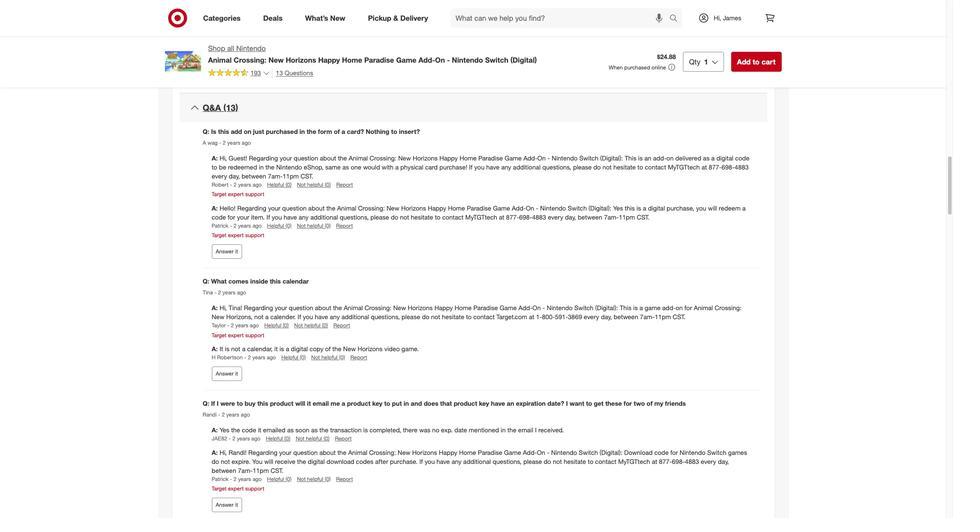 Task type: describe. For each thing, give the bounding box(es) containing it.
1 horizontal spatial i
[[535, 426, 537, 434]]

this inside hello! regarding your question about the animal crossing: new horizons happy home paradise game add-on - nintendo switch (digital): yes this is a digital purchase, you will redeem a code for your item. if you have any additional questions, please do not hesitate to contact mytgttech at 877-698-4883 every day, between 7am-11pm cst.
[[625, 204, 635, 212]]

not for you
[[297, 222, 306, 229]]

expire.
[[232, 457, 250, 465]]

a right delivered
[[711, 154, 715, 162]]

q: is this add on just purchased in the form of a card? nothing to insert? a wag - 2 years ago
[[203, 127, 420, 146]]

this for hesitate
[[625, 154, 636, 162]]

target expert support for horizons,
[[212, 332, 264, 338]]

not inside hi, guest! regarding your question about the animal crossing: new horizons happy home paradise game add-on - nintendo switch (digital): this is an add-on delivered as a digital code to be redeemed in the nintendo eshop, same as one would with a physical card purchase! if you have any additional questions, please do not hesitate to contact mytgttech at 877-698-4883 every day, between 7am-11pm cst.
[[603, 163, 612, 171]]

the inside q: is this add on just purchased in the form of a card? nothing to insert? a wag - 2 years ago
[[307, 127, 316, 135]]

day, inside the hi, randi! regarding your question about the animal crossing: new horizons happy home paradise game add-on - nintendo switch (digital): download code for nintendo switch games do not expire. you will receive the digital download codes after purchase. if you have any additional questions, please do not hesitate to contact mytgttech at 877-698-4883 every day, between 7am-11pm cst.
[[718, 457, 729, 465]]

2 down horizons,
[[231, 322, 234, 329]]

to inside hi, tina! regarding your question about the animal crossing: new horizons happy home paradise game add-on - nintendo switch (digital): this is a game add-on for animal crossing: new horizons, not a calender. if you have any additional questions, please do not hesitate to contact target.com at 1-800-591-3869 every day, between 7am-11pm cst.
[[466, 313, 472, 321]]

robert - 2 years ago
[[212, 181, 262, 188]]

helpful for codes
[[307, 475, 323, 482]]

every inside the hi, randi! regarding your question about the animal crossing: new horizons happy home paradise game add-on - nintendo switch (digital): download code for nintendo switch games do not expire. you will receive the digital download codes after purchase. if you have any additional questions, please do not hesitate to contact mytgttech at 877-698-4883 every day, between 7am-11pm cst.
[[701, 457, 716, 465]]

on for target.com
[[533, 304, 541, 312]]

answer for it is not a calendar, it is a digital copy of the new horizons video game.
[[216, 370, 234, 377]]

a inside q: is this add on just purchased in the form of a card? nothing to insert? a wag - 2 years ago
[[342, 127, 345, 135]]

ago down horizons,
[[250, 322, 259, 329]]

to inside button
[[753, 57, 760, 66]]

report for any
[[333, 322, 350, 329]]

answer it for hi, randi! regarding your question about the animal crossing: new horizons happy home paradise game add-on - nintendo switch (digital): download code for nintendo switch games do not expire. you will receive the digital download codes after purchase. if you have any additional questions, please do not hesitate to contact mytgttech at 877-698-4883 every day, between 7am-11pm cst.
[[216, 501, 238, 508]]

2 horizontal spatial i
[[566, 399, 568, 407]]

for inside the hi, randi! regarding your question about the animal crossing: new horizons happy home paradise game add-on - nintendo switch (digital): download code for nintendo switch games do not expire. you will receive the digital download codes after purchase. if you have any additional questions, please do not hesitate to contact mytgttech at 877-698-4883 every day, between 7am-11pm cst.
[[670, 448, 678, 456]]

horizons,
[[226, 313, 253, 321]]

193
[[250, 69, 261, 77]]

target expert support for will
[[212, 485, 264, 492]]

were
[[220, 399, 235, 407]]

years down "item." at the left top of page
[[238, 222, 251, 229]]

switch inside *any nintendo switch online membership (sold separately) and nintendo account required for online features. internet access required for online features.
[[531, 4, 550, 12]]

hi, guest! regarding your question about the animal crossing: new horizons happy home paradise game add-on - nintendo switch (digital): this is an add-on delivered as a digital code to be redeemed in the nintendo eshop, same as one would with a physical card purchase! if you have any additional questions, please do not hesitate to contact mytgttech at 877-698-4883 every day, between 7am-11pm cst.
[[212, 154, 750, 180]]

hesitate inside the hi, randi! regarding your question about the animal crossing: new horizons happy home paradise game add-on - nintendo switch (digital): download code for nintendo switch games do not expire. you will receive the digital download codes after purchase. if you have any additional questions, please do not hesitate to contact mytgttech at 877-698-4883 every day, between 7am-11pm cst.
[[564, 457, 586, 465]]

expert for to
[[228, 191, 244, 198]]

crossing: inside hi, guest! regarding your question about the animal crossing: new horizons happy home paradise game add-on - nintendo switch (digital): this is an add-on delivered as a digital code to be redeemed in the nintendo eshop, same as one would with a physical card purchase! if you have any additional questions, please do not hesitate to contact mytgttech at 877-698-4883 every day, between 7am-11pm cst.
[[370, 154, 396, 162]]

between inside hello! regarding your question about the animal crossing: new horizons happy home paradise game add-on - nintendo switch (digital): yes this is a digital purchase, you will redeem a code for your item. if you have any additional questions, please do not hesitate to contact mytgttech at 877-698-4883 every day, between 7am-11pm cst.
[[578, 213, 602, 221]]

jae82
[[212, 435, 227, 442]]

additional inside hi, tina! regarding your question about the animal crossing: new horizons happy home paradise game add-on - nintendo switch (digital): this is a game add-on for animal crossing: new horizons, not a calender. if you have any additional questions, please do not hesitate to contact target.com at 1-800-591-3869 every day, between 7am-11pm cst.
[[342, 313, 369, 321]]

0 horizontal spatial required
[[578, 13, 602, 21]]

questions, inside hi, guest! regarding your question about the animal crossing: new horizons happy home paradise game add-on - nintendo switch (digital): this is an add-on delivered as a digital code to be redeemed in the nintendo eshop, same as one would with a physical card purchase! if you have any additional questions, please do not hesitate to contact mytgttech at 877-698-4883 every day, between 7am-11pm cst.
[[542, 163, 571, 171]]

report button for purchase.
[[336, 475, 353, 483]]

- inside q: if i were to buy this product will it email me a product key to put in and does that product key have an expiration date? i want to get these for two of my friends randi - 2 years ago
[[218, 411, 220, 418]]

deals
[[263, 13, 283, 22]]

as right soon
[[311, 426, 318, 434]]

(13)
[[223, 102, 238, 113]]

paradise for physical
[[478, 154, 503, 162]]

2 down calendar,
[[248, 354, 251, 361]]

please inside the hi, randi! regarding your question about the animal crossing: new horizons happy home paradise game add-on - nintendo switch (digital): download code for nintendo switch games do not expire. you will receive the digital download codes after purchase. if you have any additional questions, please do not hesitate to contact mytgttech at 877-698-4883 every day, between 7am-11pm cst.
[[523, 457, 542, 465]]

email inside q: if i were to buy this product will it email me a product key to put in and does that product key have an expiration date? i want to get these for two of my friends randi - 2 years ago
[[313, 399, 329, 407]]

do inside hi, tina! regarding your question about the animal crossing: new horizons happy home paradise game add-on - nintendo switch (digital): this is a game add-on for animal crossing: new horizons, not a calender. if you have any additional questions, please do not hesitate to contact target.com at 1-800-591-3869 every day, between 7am-11pm cst.
[[422, 313, 429, 321]]

1 product from the left
[[270, 399, 294, 407]]

years up 'randi!'
[[237, 435, 250, 442]]

2 up 'randi!'
[[232, 435, 235, 442]]

ago down you
[[253, 475, 262, 482]]

target.com
[[496, 313, 527, 321]]

wag
[[208, 139, 218, 146]]

between inside hi, guest! regarding your question about the animal crossing: new horizons happy home paradise game add-on - nintendo switch (digital): this is an add-on delivered as a digital code to be redeemed in the nintendo eshop, same as one would with a physical card purchase! if you have any additional questions, please do not hesitate to contact mytgttech at 877-698-4883 every day, between 7am-11pm cst.
[[242, 172, 266, 180]]

helpful for in
[[267, 181, 284, 188]]

helpful  (0) for in
[[267, 181, 292, 188]]

james
[[723, 14, 741, 22]]

home inside shop all nintendo animal crossing: new horizons happy home paradise game add-on - nintendo switch (digital)
[[342, 55, 362, 64]]

additional inside the hi, randi! regarding your question about the animal crossing: new horizons happy home paradise game add-on - nintendo switch (digital): download code for nintendo switch games do not expire. you will receive the digital download codes after purchase. if you have any additional questions, please do not hesitate to contact mytgttech at 877-698-4883 every day, between 7am-11pm cst.
[[463, 457, 491, 465]]

target for hi, tina! regarding your question about the animal crossing: new horizons happy home paradise game add-on - nintendo switch (digital): this is a game add-on for animal crossing: new horizons, not a calender. if you have any additional questions, please do not hesitate to contact target.com at 1-800-591-3869 every day, between 7am-11pm cst.
[[212, 332, 226, 338]]

support for be
[[245, 191, 264, 198]]

inside
[[250, 277, 268, 285]]

it left emailed
[[258, 426, 261, 434]]

date?
[[547, 399, 564, 407]]

years inside q: is this add on just purchased in the form of a card? nothing to insert? a wag - 2 years ago
[[227, 139, 240, 146]]

for right 'account'
[[747, 4, 755, 12]]

tina!
[[229, 304, 242, 312]]

every inside hello! regarding your question about the animal crossing: new horizons happy home paradise game add-on - nintendo switch (digital): yes this is a digital purchase, you will redeem a code for your item. if you have any additional questions, please do not hesitate to contact mytgttech at 877-698-4883 every day, between 7am-11pm cst.
[[548, 213, 563, 221]]

there
[[403, 426, 418, 434]]

digital inside the hi, randi! regarding your question about the animal crossing: new horizons happy home paradise game add-on - nintendo switch (digital): download code for nintendo switch games do not expire. you will receive the digital download codes after purchase. if you have any additional questions, please do not hesitate to contact mytgttech at 877-698-4883 every day, between 7am-11pm cst.
[[308, 457, 325, 465]]

question for the
[[294, 154, 318, 162]]

2 down hello!
[[234, 222, 237, 229]]

add- inside hi, guest! regarding your question about the animal crossing: new horizons happy home paradise game add-on - nintendo switch (digital): this is an add-on delivered as a digital code to be redeemed in the nintendo eshop, same as one would with a physical card purchase! if you have any additional questions, please do not hesitate to contact mytgttech at 877-698-4883 every day, between 7am-11pm cst.
[[653, 154, 667, 162]]

if inside q: if i were to buy this product will it email me a product key to put in and does that product key have an expiration date? i want to get these for two of my friends randi - 2 years ago
[[211, 399, 215, 407]]

helpful for calender.
[[264, 322, 281, 329]]

no
[[432, 426, 439, 434]]

hello! regarding your question about the animal crossing: new horizons happy home paradise game add-on - nintendo switch (digital): yes this is a digital purchase, you will redeem a code for your item. if you have any additional questions, please do not hesitate to contact mytgttech at 877-698-4883 every day, between 7am-11pm cst.
[[212, 204, 746, 221]]

about inside hello! regarding your question about the animal crossing: new horizons happy home paradise game add-on - nintendo switch (digital): yes this is a digital purchase, you will redeem a code for your item. if you have any additional questions, please do not hesitate to contact mytgttech at 877-698-4883 every day, between 7am-11pm cst.
[[308, 204, 325, 212]]

800-
[[542, 313, 555, 321]]

is inside hi, guest! regarding your question about the animal crossing: new horizons happy home paradise game add-on - nintendo switch (digital): this is an add-on delivered as a digital code to be redeemed in the nintendo eshop, same as one would with a physical card purchase! if you have any additional questions, please do not hesitate to contact mytgttech at 877-698-4883 every day, between 7am-11pm cst.
[[638, 154, 643, 162]]

horizons inside shop all nintendo animal crossing: new horizons happy home paradise game add-on - nintendo switch (digital)
[[286, 55, 316, 64]]

years down horizons,
[[235, 322, 248, 329]]

q: what comes inside this calendar tina - 2 years ago
[[203, 277, 309, 296]]

receive
[[275, 457, 295, 465]]

happy inside shop all nintendo animal crossing: new horizons happy home paradise game add-on - nintendo switch (digital)
[[318, 55, 340, 64]]

helpful for if
[[267, 222, 284, 229]]

purchase,
[[667, 204, 694, 212]]

have inside hello! regarding your question about the animal crossing: new horizons happy home paradise game add-on - nintendo switch (digital): yes this is a digital purchase, you will redeem a code for your item. if you have any additional questions, please do not hesitate to contact mytgttech at 877-698-4883 every day, between 7am-11pm cst.
[[284, 213, 297, 221]]

13 questions
[[276, 69, 313, 77]]

have inside the hi, randi! regarding your question about the animal crossing: new horizons happy home paradise game add-on - nintendo switch (digital): download code for nintendo switch games do not expire. you will receive the digital download codes after purchase. if you have any additional questions, please do not hesitate to contact mytgttech at 877-698-4883 every day, between 7am-11pm cst.
[[437, 457, 450, 465]]

on for not
[[537, 448, 545, 456]]

not helpful  (0) for you
[[294, 322, 328, 329]]

add
[[737, 57, 751, 66]]

2 right robert
[[234, 181, 237, 188]]

2 key from the left
[[479, 399, 489, 407]]

when
[[609, 64, 623, 71]]

same
[[325, 163, 341, 171]]

happy inside hello! regarding your question about the animal crossing: new horizons happy home paradise game add-on - nintendo switch (digital): yes this is a digital purchase, you will redeem a code for your item. if you have any additional questions, please do not hesitate to contact mytgttech at 877-698-4883 every day, between 7am-11pm cst.
[[428, 204, 446, 212]]

internet
[[533, 13, 555, 21]]

game inside shop all nintendo animal crossing: new horizons happy home paradise game add-on - nintendo switch (digital)
[[396, 55, 416, 64]]

in inside q: if i were to buy this product will it email me a product key to put in and does that product key have an expiration date? i want to get these for two of my friends randi - 2 years ago
[[404, 399, 409, 407]]

hi, for guest!
[[220, 154, 227, 162]]

report for purchase.
[[336, 475, 353, 482]]

not helpful  (0) for have
[[297, 222, 331, 229]]

years down expire.
[[238, 475, 251, 482]]

a: for hello! regarding your question about the animal crossing: new horizons happy home paradise game add-on - nintendo switch (digital): yes this is a digital purchase, you will redeem a code for your item. if you have any additional questions, please do not hesitate to contact mytgttech at 877-698-4883 every day, between 7am-11pm cst.
[[212, 204, 220, 212]]

report button for any
[[333, 322, 350, 329]]

will inside hello! regarding your question about the animal crossing: new horizons happy home paradise game add-on - nintendo switch (digital): yes this is a digital purchase, you will redeem a code for your item. if you have any additional questions, please do not hesitate to contact mytgttech at 877-698-4883 every day, between 7am-11pm cst.
[[708, 204, 717, 212]]

the inside hello! regarding your question about the animal crossing: new horizons happy home paradise game add-on - nintendo switch (digital): yes this is a digital purchase, you will redeem a code for your item. if you have any additional questions, please do not hesitate to contact mytgttech at 877-698-4883 every day, between 7am-11pm cst.
[[326, 204, 335, 212]]

game for physical
[[505, 154, 522, 162]]

buy
[[245, 399, 256, 407]]

switch inside shop all nintendo animal crossing: new horizons happy home paradise game add-on - nintendo switch (digital)
[[485, 55, 508, 64]]

have inside hi, tina! regarding your question about the animal crossing: new horizons happy home paradise game add-on - nintendo switch (digital): this is a game add-on for animal crossing: new horizons, not a calender. if you have any additional questions, please do not hesitate to contact target.com at 1-800-591-3869 every day, between 7am-11pm cst.
[[315, 313, 328, 321]]

$24.88
[[657, 53, 676, 60]]

support for your
[[245, 232, 264, 238]]

digital inside hi, guest! regarding your question about the animal crossing: new horizons happy home paradise game add-on - nintendo switch (digital): this is an add-on delivered as a digital code to be redeemed in the nintendo eshop, same as one would with a physical card purchase! if you have any additional questions, please do not hesitate to contact mytgttech at 877-698-4883 every day, between 7am-11pm cst.
[[717, 154, 733, 162]]

to inside q: is this add on just purchased in the form of a card? nothing to insert? a wag - 2 years ago
[[391, 127, 397, 135]]

purchase.
[[390, 457, 418, 465]]

search button
[[666, 8, 687, 30]]

happy for please
[[434, 304, 453, 312]]

193 link
[[208, 68, 270, 79]]

all
[[227, 44, 234, 53]]

game for questions,
[[504, 448, 521, 456]]

horizons left video
[[358, 345, 383, 352]]

add to cart button
[[731, 52, 782, 72]]

and inside q: if i were to buy this product will it email me a product key to put in and does that product key have an expiration date? i want to get these for two of my friends randi - 2 years ago
[[411, 399, 422, 407]]

digital inside hello! regarding your question about the animal crossing: new horizons happy home paradise game add-on - nintendo switch (digital): yes this is a digital purchase, you will redeem a code for your item. if you have any additional questions, please do not hesitate to contact mytgttech at 877-698-4883 every day, between 7am-11pm cst.
[[648, 204, 665, 212]]

a right calendar,
[[286, 345, 289, 352]]

it
[[220, 345, 223, 352]]

h
[[212, 354, 216, 361]]

a left purchase,
[[643, 204, 646, 212]]

when purchased online
[[609, 64, 666, 71]]

download
[[327, 457, 354, 465]]

cst. inside hi, tina! regarding your question about the animal crossing: new horizons happy home paradise game add-on - nintendo switch (digital): this is a game add-on for animal crossing: new horizons, not a calender. if you have any additional questions, please do not hesitate to contact target.com at 1-800-591-3869 every day, between 7am-11pm cst.
[[673, 313, 686, 321]]

questions, inside hello! regarding your question about the animal crossing: new horizons happy home paradise game add-on - nintendo switch (digital): yes this is a digital purchase, you will redeem a code for your item. if you have any additional questions, please do not hesitate to contact mytgttech at 877-698-4883 every day, between 7am-11pm cst.
[[340, 213, 369, 221]]

be
[[219, 163, 226, 171]]

as left one
[[342, 163, 349, 171]]

animal inside hello! regarding your question about the animal crossing: new horizons happy home paradise game add-on - nintendo switch (digital): yes this is a digital purchase, you will redeem a code for your item. if you have any additional questions, please do not hesitate to contact mytgttech at 877-698-4883 every day, between 7am-11pm cst.
[[337, 204, 356, 212]]

years down calendar,
[[252, 354, 265, 361]]

0 horizontal spatial i
[[217, 399, 219, 407]]

your for guest!
[[280, 154, 292, 162]]

2 features. from the left
[[632, 13, 656, 21]]

and inside *any nintendo switch online membership (sold separately) and nintendo account required for online features. internet access required for online features.
[[657, 4, 667, 12]]

game for hesitate
[[500, 304, 517, 312]]

add- for do
[[523, 448, 537, 456]]

robertson
[[217, 354, 243, 361]]

my
[[654, 399, 663, 407]]

paradise for hesitate
[[473, 304, 498, 312]]

comes
[[228, 277, 248, 285]]

1 key from the left
[[372, 399, 382, 407]]

insert?
[[399, 127, 420, 135]]

calendar,
[[247, 345, 273, 352]]

report for additional
[[336, 222, 353, 229]]

a right the redeem
[[742, 204, 746, 212]]

hesitate inside hi, tina! regarding your question about the animal crossing: new horizons happy home paradise game add-on - nintendo switch (digital): this is a game add-on for animal crossing: new horizons, not a calender. if you have any additional questions, please do not hesitate to contact target.com at 1-800-591-3869 every day, between 7am-11pm cst.
[[442, 313, 464, 321]]

on inside hi, guest! regarding your question about the animal crossing: new horizons happy home paradise game add-on - nintendo switch (digital): this is an add-on delivered as a digital code to be redeemed in the nintendo eshop, same as one would with a physical card purchase! if you have any additional questions, please do not hesitate to contact mytgttech at 877-698-4883 every day, between 7am-11pm cst.
[[667, 154, 674, 162]]

it down expire.
[[235, 501, 238, 508]]

1-
[[536, 313, 542, 321]]

me
[[331, 399, 340, 407]]

regarding for guest!
[[249, 154, 278, 162]]

animal inside the hi, randi! regarding your question about the animal crossing: new horizons happy home paradise game add-on - nintendo switch (digital): download code for nintendo switch games do not expire. you will receive the digital download codes after purchase. if you have any additional questions, please do not hesitate to contact mytgttech at 877-698-4883 every day, between 7am-11pm cst.
[[348, 448, 367, 456]]

two
[[634, 399, 645, 407]]

helpful for digital
[[267, 475, 284, 482]]

have inside q: if i were to buy this product will it email me a product key to put in and does that product key have an expiration date? i want to get these for two of my friends randi - 2 years ago
[[491, 399, 505, 407]]

about for nintendo
[[320, 154, 336, 162]]

physical
[[400, 163, 423, 171]]

q: for q: if i were to buy this product will it email me a product key to put in and does that product key have an expiration date? i want to get these for two of my friends
[[203, 399, 209, 407]]

qty 1
[[689, 57, 708, 66]]

expiration
[[516, 399, 546, 407]]

delivery
[[400, 13, 428, 22]]

a left game
[[640, 304, 643, 312]]

591-
[[555, 313, 568, 321]]

698- inside the hi, randi! regarding your question about the animal crossing: new horizons happy home paradise game add-on - nintendo switch (digital): download code for nintendo switch games do not expire. you will receive the digital download codes after purchase. if you have any additional questions, please do not hesitate to contact mytgttech at 877-698-4883 every day, between 7am-11pm cst.
[[672, 457, 685, 465]]

day, inside hello! regarding your question about the animal crossing: new horizons happy home paradise game add-on - nintendo switch (digital): yes this is a digital purchase, you will redeem a code for your item. if you have any additional questions, please do not hesitate to contact mytgttech at 877-698-4883 every day, between 7am-11pm cst.
[[565, 213, 576, 221]]

it up comes
[[235, 248, 238, 255]]

helpful for nintendo
[[307, 181, 323, 188]]

expert for for
[[228, 232, 244, 238]]

it inside q: if i were to buy this product will it email me a product key to put in and does that product key have an expiration date? i want to get these for two of my friends randi - 2 years ago
[[307, 399, 311, 407]]

support for not
[[245, 332, 264, 338]]

q&a
[[203, 102, 221, 113]]

purchase!
[[440, 163, 467, 171]]

2 horizontal spatial online
[[652, 64, 666, 71]]

answer it button for it is not a calendar, it is a digital copy of the new horizons video game.
[[212, 366, 242, 381]]

if inside hi, tina! regarding your question about the animal crossing: new horizons happy home paradise game add-on - nintendo switch (digital): this is a game add-on for animal crossing: new horizons, not a calender. if you have any additional questions, please do not hesitate to contact target.com at 1-800-591-3869 every day, between 7am-11pm cst.
[[298, 313, 301, 321]]

target for hi, guest! regarding your question about the animal crossing: new horizons happy home paradise game add-on - nintendo switch (digital): this is an add-on delivered as a digital code to be redeemed in the nintendo eshop, same as one would with a physical card purchase! if you have any additional questions, please do not hesitate to contact mytgttech at 877-698-4883 every day, between 7am-11pm cst.
[[212, 191, 226, 198]]

a up h robertson - 2 years ago
[[242, 345, 245, 352]]

new up video
[[393, 304, 406, 312]]

patrick for hello! regarding your question about the animal crossing: new horizons happy home paradise game add-on - nintendo switch (digital): yes this is a digital purchase, you will redeem a code for your item. if you have any additional questions, please do not hesitate to contact mytgttech at 877-698-4883 every day, between 7am-11pm cst.
[[212, 222, 228, 229]]

not helpful  (0) button for codes
[[297, 475, 331, 483]]

categories link
[[195, 8, 252, 28]]

add
[[231, 127, 242, 135]]

in inside hi, guest! regarding your question about the animal crossing: new horizons happy home paradise game add-on - nintendo switch (digital): this is an add-on delivered as a digital code to be redeemed in the nintendo eshop, same as one would with a physical card purchase! if you have any additional questions, please do not hesitate to contact mytgttech at 877-698-4883 every day, between 7am-11pm cst.
[[259, 163, 264, 171]]

jae82 - 2 years ago
[[212, 435, 260, 442]]

what
[[211, 277, 227, 285]]

as left soon
[[287, 426, 294, 434]]

years down redeemed
[[238, 181, 251, 188]]

crossing: inside the hi, randi! regarding your question about the animal crossing: new horizons happy home paradise game add-on - nintendo switch (digital): download code for nintendo switch games do not expire. you will receive the digital download codes after purchase. if you have any additional questions, please do not hesitate to contact mytgttech at 877-698-4883 every day, between 7am-11pm cst.
[[369, 448, 396, 456]]

at inside hi, guest! regarding your question about the animal crossing: new horizons happy home paradise game add-on - nintendo switch (digital): this is an add-on delivered as a digital code to be redeemed in the nintendo eshop, same as one would with a physical card purchase! if you have any additional questions, please do not hesitate to contact mytgttech at 877-698-4883 every day, between 7am-11pm cst.
[[702, 163, 707, 171]]

*any nintendo switch online membership (sold separately) and nintendo account required for online features. internet access required for online features.
[[489, 4, 755, 21]]

not for the
[[297, 181, 306, 188]]

between inside the hi, randi! regarding your question about the animal crossing: new horizons happy home paradise game add-on - nintendo switch (digital): download code for nintendo switch games do not expire. you will receive the digital download codes after purchase. if you have any additional questions, please do not hesitate to contact mytgttech at 877-698-4883 every day, between 7am-11pm cst.
[[212, 466, 236, 474]]

nintendo inside hi, tina! regarding your question about the animal crossing: new horizons happy home paradise game add-on - nintendo switch (digital): this is a game add-on for animal crossing: new horizons, not a calender. if you have any additional questions, please do not hesitate to contact target.com at 1-800-591-3869 every day, between 7am-11pm cst.
[[547, 304, 573, 312]]

at inside hi, tina! regarding your question about the animal crossing: new horizons happy home paradise game add-on - nintendo switch (digital): this is a game add-on for animal crossing: new horizons, not a calender. if you have any additional questions, please do not hesitate to contact target.com at 1-800-591-3869 every day, between 7am-11pm cst.
[[529, 313, 534, 321]]

1 horizontal spatial online
[[613, 13, 630, 21]]

helpful  (0) button for calender.
[[264, 322, 289, 329]]

answer it button for hi, randi! regarding your question about the animal crossing: new horizons happy home paradise game add-on - nintendo switch (digital): download code for nintendo switch games do not expire. you will receive the digital download codes after purchase. if you have any additional questions, please do not hesitate to contact mytgttech at 877-698-4883 every day, between 7am-11pm cst.
[[212, 498, 242, 512]]

contact inside the hi, randi! regarding your question about the animal crossing: new horizons happy home paradise game add-on - nintendo switch (digital): download code for nintendo switch games do not expire. you will receive the digital download codes after purchase. if you have any additional questions, please do not hesitate to contact mytgttech at 877-698-4883 every day, between 7am-11pm cst.
[[595, 457, 616, 465]]

for inside hi, tina! regarding your question about the animal crossing: new horizons happy home paradise game add-on - nintendo switch (digital): this is a game add-on for animal crossing: new horizons, not a calender. if you have any additional questions, please do not hesitate to contact target.com at 1-800-591-3869 every day, between 7am-11pm cst.
[[685, 304, 692, 312]]

helpful for you
[[304, 322, 321, 329]]

1 horizontal spatial purchased
[[624, 64, 650, 71]]

guest!
[[229, 154, 247, 162]]

(digital)
[[510, 55, 537, 64]]

the inside hi, tina! regarding your question about the animal crossing: new horizons happy home paradise game add-on - nintendo switch (digital): this is a game add-on for animal crossing: new horizons, not a calender. if you have any additional questions, please do not hesitate to contact target.com at 1-800-591-3869 every day, between 7am-11pm cst.
[[333, 304, 342, 312]]

on inside hi, tina! regarding your question about the animal crossing: new horizons happy home paradise game add-on - nintendo switch (digital): this is a game add-on for animal crossing: new horizons, not a calender. if you have any additional questions, please do not hesitate to contact target.com at 1-800-591-3869 every day, between 7am-11pm cst.
[[676, 304, 683, 312]]

transaction
[[330, 426, 362, 434]]

mytgttech inside hello! regarding your question about the animal crossing: new horizons happy home paradise game add-on - nintendo switch (digital): yes this is a digital purchase, you will redeem a code for your item. if you have any additional questions, please do not hesitate to contact mytgttech at 877-698-4883 every day, between 7am-11pm cst.
[[465, 213, 497, 221]]

digital left copy
[[291, 345, 308, 352]]

ago down calendar,
[[267, 354, 276, 361]]

helpful  (0) button for in
[[267, 181, 292, 189]]

add- for contact
[[519, 304, 533, 312]]

search
[[666, 14, 687, 23]]

any inside hello! regarding your question about the animal crossing: new horizons happy home paradise game add-on - nintendo switch (digital): yes this is a digital purchase, you will redeem a code for your item. if you have any additional questions, please do not hesitate to contact mytgttech at 877-698-4883 every day, between 7am-11pm cst.
[[299, 213, 309, 221]]

target for hi, randi! regarding your question about the animal crossing: new horizons happy home paradise game add-on - nintendo switch (digital): download code for nintendo switch games do not expire. you will receive the digital download codes after purchase. if you have any additional questions, please do not hesitate to contact mytgttech at 877-698-4883 every day, between 7am-11pm cst.
[[212, 485, 226, 492]]

not helpful  (0) for codes
[[297, 475, 331, 482]]

hi, tina! regarding your question about the animal crossing: new horizons happy home paradise game add-on - nintendo switch (digital): this is a game add-on for animal crossing: new horizons, not a calender. if you have any additional questions, please do not hesitate to contact target.com at 1-800-591-3869 every day, between 7am-11pm cst.
[[212, 304, 742, 321]]

home for any
[[459, 448, 476, 456]]

do inside hello! regarding your question about the animal crossing: new horizons happy home paradise game add-on - nintendo switch (digital): yes this is a digital purchase, you will redeem a code for your item. if you have any additional questions, please do not hesitate to contact mytgttech at 877-698-4883 every day, between 7am-11pm cst.
[[391, 213, 398, 221]]

mytgttech inside hi, guest! regarding your question about the animal crossing: new horizons happy home paradise game add-on - nintendo switch (digital): this is an add-on delivered as a digital code to be redeemed in the nintendo eshop, same as one would with a physical card purchase! if you have any additional questions, please do not hesitate to contact mytgttech at 877-698-4883 every day, between 7am-11pm cst.
[[668, 163, 700, 171]]

calender.
[[270, 313, 296, 321]]

access
[[557, 13, 577, 21]]

delivered
[[675, 154, 701, 162]]

hello!
[[220, 204, 236, 212]]

a
[[203, 139, 206, 146]]

7am- inside the hi, randi! regarding your question about the animal crossing: new horizons happy home paradise game add-on - nintendo switch (digital): download code for nintendo switch games do not expire. you will receive the digital download codes after purchase. if you have any additional questions, please do not hesitate to contact mytgttech at 877-698-4883 every day, between 7am-11pm cst.
[[238, 466, 253, 474]]

mentioned
[[469, 426, 499, 434]]

exp.
[[441, 426, 453, 434]]

7am- inside hi, tina! regarding your question about the animal crossing: new horizons happy home paradise game add-on - nintendo switch (digital): this is a game add-on for animal crossing: new horizons, not a calender. if you have any additional questions, please do not hesitate to contact target.com at 1-800-591-3869 every day, between 7am-11pm cst.
[[640, 313, 655, 321]]

a: it is not a calendar, it is a digital copy of the new horizons video game.
[[212, 345, 419, 352]]

regarding inside hello! regarding your question about the animal crossing: new horizons happy home paradise game add-on - nintendo switch (digital): yes this is a digital purchase, you will redeem a code for your item. if you have any additional questions, please do not hesitate to contact mytgttech at 877-698-4883 every day, between 7am-11pm cst.
[[237, 204, 266, 212]]

- inside the hi, randi! regarding your question about the animal crossing: new horizons happy home paradise game add-on - nintendo switch (digital): download code for nintendo switch games do not expire. you will receive the digital download codes after purchase. if you have any additional questions, please do not hesitate to contact mytgttech at 877-698-4883 every day, between 7am-11pm cst.
[[547, 448, 549, 456]]

not for if
[[294, 322, 303, 329]]

emailed
[[263, 426, 285, 434]]

you right purchase,
[[696, 204, 706, 212]]

tina
[[203, 289, 213, 296]]

will inside the hi, randi! regarding your question about the animal crossing: new horizons happy home paradise game add-on - nintendo switch (digital): download code for nintendo switch games do not expire. you will receive the digital download codes after purchase. if you have any additional questions, please do not hesitate to contact mytgttech at 877-698-4883 every day, between 7am-11pm cst.
[[264, 457, 273, 465]]

would
[[363, 163, 380, 171]]

patrick - 2 years ago for you
[[212, 475, 262, 482]]

redeem
[[719, 204, 741, 212]]

add- inside hello! regarding your question about the animal crossing: new horizons happy home paradise game add-on - nintendo switch (digital): yes this is a digital purchase, you will redeem a code for your item. if you have any additional questions, please do not hesitate to contact mytgttech at 877-698-4883 every day, between 7am-11pm cst.
[[512, 204, 526, 212]]

on inside shop all nintendo animal crossing: new horizons happy home paradise game add-on - nintendo switch (digital)
[[435, 55, 445, 64]]

0 horizontal spatial online
[[489, 13, 505, 21]]

(sold
[[609, 4, 622, 12]]

is
[[211, 127, 216, 135]]

additional inside hi, guest! regarding your question about the animal crossing: new horizons happy home paradise game add-on - nintendo switch (digital): this is an add-on delivered as a digital code to be redeemed in the nintendo eshop, same as one would with a physical card purchase! if you have any additional questions, please do not hesitate to contact mytgttech at 877-698-4883 every day, between 7am-11pm cst.
[[513, 163, 541, 171]]



Task type: vqa. For each thing, say whether or not it's contained in the screenshot.
UNTIL associated with Store
no



Task type: locate. For each thing, give the bounding box(es) containing it.
about for codes
[[319, 448, 336, 456]]

0 horizontal spatial and
[[411, 399, 422, 407]]

1 horizontal spatial required
[[722, 4, 746, 12]]

1 q: from the top
[[203, 127, 209, 135]]

1 horizontal spatial an
[[645, 154, 651, 162]]

purchased right when
[[624, 64, 650, 71]]

horizons inside hi, tina! regarding your question about the animal crossing: new horizons happy home paradise game add-on - nintendo switch (digital): this is a game add-on for animal crossing: new horizons, not a calender. if you have any additional questions, please do not hesitate to contact target.com at 1-800-591-3869 every day, between 7am-11pm cst.
[[408, 304, 433, 312]]

0 vertical spatial patrick
[[212, 222, 228, 229]]

ago inside q: is this add on just purchased in the form of a card? nothing to insert? a wag - 2 years ago
[[242, 139, 251, 146]]

what's
[[305, 13, 328, 22]]

nothing
[[366, 127, 389, 135]]

1 vertical spatial required
[[578, 13, 602, 21]]

not helpful  (0) button for you
[[294, 322, 328, 329]]

2 answer it from the top
[[216, 370, 238, 377]]

questions,
[[542, 163, 571, 171], [340, 213, 369, 221], [371, 313, 400, 321], [493, 457, 522, 465]]

helpful for have
[[307, 222, 323, 229]]

robert
[[212, 181, 228, 188]]

2 vertical spatial 877-
[[659, 457, 672, 465]]

this inside hi, tina! regarding your question about the animal crossing: new horizons happy home paradise game add-on - nintendo switch (digital): this is a game add-on for animal crossing: new horizons, not a calender. if you have any additional questions, please do not hesitate to contact target.com at 1-800-591-3869 every day, between 7am-11pm cst.
[[620, 304, 632, 312]]

new up taylor
[[212, 313, 224, 321]]

game inside hi, guest! regarding your question about the animal crossing: new horizons happy home paradise game add-on - nintendo switch (digital): this is an add-on delivered as a digital code to be redeemed in the nintendo eshop, same as one would with a physical card purchase! if you have any additional questions, please do not hesitate to contact mytgttech at 877-698-4883 every day, between 7am-11pm cst.
[[505, 154, 522, 162]]

4 expert from the top
[[228, 485, 244, 492]]

your for tina!
[[275, 304, 287, 312]]

2 expert from the top
[[228, 232, 244, 238]]

for down hello!
[[228, 213, 235, 221]]

expert down taylor - 2 years ago
[[228, 332, 244, 338]]

this inside hi, guest! regarding your question about the animal crossing: new horizons happy home paradise game add-on - nintendo switch (digital): this is an add-on delivered as a digital code to be redeemed in the nintendo eshop, same as one would with a physical card purchase! if you have any additional questions, please do not hesitate to contact mytgttech at 877-698-4883 every day, between 7am-11pm cst.
[[625, 154, 636, 162]]

required up james
[[722, 4, 746, 12]]

as right delivered
[[703, 154, 710, 162]]

1 horizontal spatial email
[[518, 426, 533, 434]]

you inside hi, tina! regarding your question about the animal crossing: new horizons happy home paradise game add-on - nintendo switch (digital): this is a game add-on for animal crossing: new horizons, not a calender. if you have any additional questions, please do not hesitate to contact target.com at 1-800-591-3869 every day, between 7am-11pm cst.
[[303, 313, 313, 321]]

q: up tina
[[203, 277, 209, 285]]

nintendo
[[503, 4, 529, 12], [669, 4, 695, 12], [236, 44, 266, 53], [452, 55, 483, 64], [552, 154, 578, 162], [276, 163, 302, 171], [540, 204, 566, 212], [547, 304, 573, 312], [551, 448, 577, 456], [680, 448, 706, 456]]

question up 'receive'
[[293, 448, 318, 456]]

i left the want
[[566, 399, 568, 407]]

new right copy
[[343, 345, 356, 352]]

completed,
[[370, 426, 401, 434]]

contact inside hi, tina! regarding your question about the animal crossing: new horizons happy home paradise game add-on - nintendo switch (digital): this is a game add-on for animal crossing: new horizons, not a calender. if you have any additional questions, please do not hesitate to contact target.com at 1-800-591-3869 every day, between 7am-11pm cst.
[[473, 313, 495, 321]]

0 horizontal spatial mytgttech
[[465, 213, 497, 221]]

patrick - 2 years ago down hello!
[[212, 222, 262, 229]]

877- inside hi, guest! regarding your question about the animal crossing: new horizons happy home paradise game add-on - nintendo switch (digital): this is an add-on delivered as a digital code to be redeemed in the nintendo eshop, same as one would with a physical card purchase! if you have any additional questions, please do not hesitate to contact mytgttech at 877-698-4883 every day, between 7am-11pm cst.
[[709, 163, 722, 171]]

have up mentioned
[[491, 399, 505, 407]]

4 target expert support from the top
[[212, 485, 264, 492]]

ago inside q: if i were to buy this product will it email me a product key to put in and does that product key have an expiration date? i want to get these for two of my friends randi - 2 years ago
[[241, 411, 250, 418]]

expert
[[228, 191, 244, 198], [228, 232, 244, 238], [228, 332, 244, 338], [228, 485, 244, 492]]

for inside hello! regarding your question about the animal crossing: new horizons happy home paradise game add-on - nintendo switch (digital): yes this is a digital purchase, you will redeem a code for your item. if you have any additional questions, please do not hesitate to contact mytgttech at 877-698-4883 every day, between 7am-11pm cst.
[[228, 213, 235, 221]]

2 horizontal spatial of
[[647, 399, 653, 407]]

horizons up questions
[[286, 55, 316, 64]]

a: up be
[[212, 154, 220, 162]]

target expert support for for
[[212, 232, 264, 238]]

0 horizontal spatial an
[[507, 399, 514, 407]]

games
[[728, 448, 747, 456]]

target expert support down expire.
[[212, 485, 264, 492]]

i
[[217, 399, 219, 407], [566, 399, 568, 407], [535, 426, 537, 434]]

any inside hi, guest! regarding your question about the animal crossing: new horizons happy home paradise game add-on - nintendo switch (digital): this is an add-on delivered as a digital code to be redeemed in the nintendo eshop, same as one would with a physical card purchase! if you have any additional questions, please do not hesitate to contact mytgttech at 877-698-4883 every day, between 7am-11pm cst.
[[501, 163, 511, 171]]

about for you
[[315, 304, 331, 312]]

for right download on the right bottom of the page
[[670, 448, 678, 456]]

if
[[469, 163, 473, 171], [266, 213, 270, 221], [298, 313, 301, 321], [211, 399, 215, 407], [419, 457, 423, 465]]

1 vertical spatial patrick - 2 years ago
[[212, 475, 262, 482]]

2 down what
[[218, 289, 221, 296]]

1 horizontal spatial product
[[347, 399, 371, 407]]

this
[[218, 127, 229, 135], [625, 204, 635, 212], [270, 277, 281, 285], [257, 399, 268, 407]]

calendar
[[283, 277, 309, 285]]

1 horizontal spatial 877-
[[659, 457, 672, 465]]

0 vertical spatial on
[[244, 127, 251, 135]]

1 horizontal spatial and
[[657, 4, 667, 12]]

to inside the hi, randi! regarding your question about the animal crossing: new horizons happy home paradise game add-on - nintendo switch (digital): download code for nintendo switch games do not expire. you will receive the digital download codes after purchase. if you have any additional questions, please do not hesitate to contact mytgttech at 877-698-4883 every day, between 7am-11pm cst.
[[588, 457, 593, 465]]

digital
[[717, 154, 733, 162], [648, 204, 665, 212], [291, 345, 308, 352], [308, 457, 325, 465]]

i left received.
[[535, 426, 537, 434]]

is inside hi, tina! regarding your question about the animal crossing: new horizons happy home paradise game add-on - nintendo switch (digital): this is a game add-on for animal crossing: new horizons, not a calender. if you have any additional questions, please do not hesitate to contact target.com at 1-800-591-3869 every day, between 7am-11pm cst.
[[633, 304, 638, 312]]

0 vertical spatial will
[[708, 204, 717, 212]]

a: for hi, randi! regarding your question about the animal crossing: new horizons happy home paradise game add-on - nintendo switch (digital): download code for nintendo switch games do not expire. you will receive the digital download codes after purchase. if you have any additional questions, please do not hesitate to contact mytgttech at 877-698-4883 every day, between 7am-11pm cst.
[[212, 448, 220, 456]]

switch inside hi, tina! regarding your question about the animal crossing: new horizons happy home paradise game add-on - nintendo switch (digital): this is a game add-on for animal crossing: new horizons, not a calender. if you have any additional questions, please do not hesitate to contact target.com at 1-800-591-3869 every day, between 7am-11pm cst.
[[574, 304, 594, 312]]

q: inside q: is this add on just purchased in the form of a card? nothing to insert? a wag - 2 years ago
[[203, 127, 209, 135]]

ago down add
[[242, 139, 251, 146]]

please inside hi, tina! regarding your question about the animal crossing: new horizons happy home paradise game add-on - nintendo switch (digital): this is a game add-on for animal crossing: new horizons, not a calender. if you have any additional questions, please do not hesitate to contact target.com at 1-800-591-3869 every day, between 7am-11pm cst.
[[402, 313, 420, 321]]

to inside hello! regarding your question about the animal crossing: new horizons happy home paradise game add-on - nintendo switch (digital): yes this is a digital purchase, you will redeem a code for your item. if you have any additional questions, please do not hesitate to contact mytgttech at 877-698-4883 every day, between 7am-11pm cst.
[[435, 213, 441, 221]]

What can we help you find? suggestions appear below search field
[[450, 8, 672, 28]]

have inside hi, guest! regarding your question about the animal crossing: new horizons happy home paradise game add-on - nintendo switch (digital): this is an add-on delivered as a digital code to be redeemed in the nintendo eshop, same as one would with a physical card purchase! if you have any additional questions, please do not hesitate to contact mytgttech at 877-698-4883 every day, between 7am-11pm cst.
[[486, 163, 500, 171]]

every inside hi, guest! regarding your question about the animal crossing: new horizons happy home paradise game add-on - nintendo switch (digital): this is an add-on delivered as a digital code to be redeemed in the nintendo eshop, same as one would with a physical card purchase! if you have any additional questions, please do not hesitate to contact mytgttech at 877-698-4883 every day, between 7am-11pm cst.
[[212, 172, 227, 180]]

2 inside q: what comes inside this calendar tina - 2 years ago
[[218, 289, 221, 296]]

1 answer it from the top
[[216, 248, 238, 255]]

helpful  (0) for calender.
[[264, 322, 289, 329]]

1 vertical spatial mytgttech
[[465, 213, 497, 221]]

1 vertical spatial answer it button
[[212, 366, 242, 381]]

does
[[424, 399, 438, 407]]

2 vertical spatial will
[[264, 457, 273, 465]]

2 vertical spatial on
[[676, 304, 683, 312]]

your for randi!
[[279, 448, 291, 456]]

copy
[[310, 345, 323, 352]]

switch inside hi, guest! regarding your question about the animal crossing: new horizons happy home paradise game add-on - nintendo switch (digital): this is an add-on delivered as a digital code to be redeemed in the nintendo eshop, same as one would with a physical card purchase! if you have any additional questions, please do not hesitate to contact mytgttech at 877-698-4883 every day, between 7am-11pm cst.
[[579, 154, 598, 162]]

this
[[625, 154, 636, 162], [620, 304, 632, 312]]

between
[[242, 172, 266, 180], [578, 213, 602, 221], [614, 313, 638, 321], [212, 466, 236, 474]]

horizons inside the hi, randi! regarding your question about the animal crossing: new horizons happy home paradise game add-on - nintendo switch (digital): download code for nintendo switch games do not expire. you will receive the digital download codes after purchase. if you have any additional questions, please do not hesitate to contact mytgttech at 877-698-4883 every day, between 7am-11pm cst.
[[412, 448, 437, 456]]

it down robertson
[[235, 370, 238, 377]]

2 horizontal spatial on
[[676, 304, 683, 312]]

4 support from the top
[[245, 485, 264, 492]]

2 horizontal spatial 698-
[[722, 163, 735, 171]]

additional inside hello! regarding your question about the animal crossing: new horizons happy home paradise game add-on - nintendo switch (digital): yes this is a digital purchase, you will redeem a code for your item. if you have any additional questions, please do not hesitate to contact mytgttech at 877-698-4883 every day, between 7am-11pm cst.
[[310, 213, 338, 221]]

0 horizontal spatial on
[[244, 127, 251, 135]]

0 vertical spatial purchased
[[624, 64, 650, 71]]

soon
[[295, 426, 309, 434]]

regarding for randi!
[[248, 448, 277, 456]]

after
[[375, 457, 388, 465]]

877-
[[709, 163, 722, 171], [506, 213, 519, 221], [659, 457, 672, 465]]

0 horizontal spatial features.
[[507, 13, 531, 21]]

hi, for randi!
[[220, 448, 227, 456]]

these
[[605, 399, 622, 407]]

add to cart
[[737, 57, 776, 66]]

mytgttech inside the hi, randi! regarding your question about the animal crossing: new horizons happy home paradise game add-on - nintendo switch (digital): download code for nintendo switch games do not expire. you will receive the digital download codes after purchase. if you have any additional questions, please do not hesitate to contact mytgttech at 877-698-4883 every day, between 7am-11pm cst.
[[618, 457, 650, 465]]

home for with
[[460, 154, 477, 162]]

if right purchase.
[[419, 457, 423, 465]]

1 vertical spatial this
[[620, 304, 632, 312]]

crossing: inside shop all nintendo animal crossing: new horizons happy home paradise game add-on - nintendo switch (digital)
[[234, 55, 266, 64]]

you right purchase.
[[425, 457, 435, 465]]

deals link
[[256, 8, 294, 28]]

you right calender.
[[303, 313, 313, 321]]

q:
[[203, 127, 209, 135], [203, 277, 209, 285], [203, 399, 209, 407]]

product right me
[[347, 399, 371, 407]]

1 vertical spatial patrick
[[212, 475, 228, 482]]

2 horizontal spatial 4883
[[735, 163, 749, 171]]

2 vertical spatial q:
[[203, 399, 209, 407]]

0 vertical spatial 877-
[[709, 163, 722, 171]]

a left calender.
[[265, 313, 269, 321]]

helpful
[[267, 181, 284, 188], [267, 222, 284, 229], [264, 322, 281, 329], [281, 354, 298, 361], [266, 435, 283, 442], [267, 475, 284, 482]]

4883 inside the hi, randi! regarding your question about the animal crossing: new horizons happy home paradise game add-on - nintendo switch (digital): download code for nintendo switch games do not expire. you will receive the digital download codes after purchase. if you have any additional questions, please do not hesitate to contact mytgttech at 877-698-4883 every day, between 7am-11pm cst.
[[685, 457, 699, 465]]

2 patrick from the top
[[212, 475, 228, 482]]

new up physical
[[398, 154, 411, 162]]

horizons up game.
[[408, 304, 433, 312]]

mytgttech
[[668, 163, 700, 171], [465, 213, 497, 221], [618, 457, 650, 465]]

paradise for questions,
[[478, 448, 502, 456]]

account
[[697, 4, 720, 12]]

0 vertical spatial 4883
[[735, 163, 749, 171]]

a left the card?
[[342, 127, 345, 135]]

ago down "item." at the left top of page
[[253, 222, 262, 229]]

for right game
[[685, 304, 692, 312]]

2 vertical spatial answer it button
[[212, 498, 242, 512]]

2 horizontal spatial will
[[708, 204, 717, 212]]

required down the 'membership'
[[578, 13, 602, 21]]

3 a: from the top
[[212, 304, 220, 312]]

add-
[[653, 154, 667, 162], [662, 304, 676, 312]]

0 vertical spatial required
[[722, 4, 746, 12]]

not helpful  (0) button for have
[[297, 222, 331, 229]]

2 down expire.
[[234, 475, 237, 482]]

paradise inside shop all nintendo animal crossing: new horizons happy home paradise game add-on - nintendo switch (digital)
[[364, 55, 394, 64]]

2 vertical spatial answer it
[[216, 501, 238, 508]]

will right you
[[264, 457, 273, 465]]

of inside q: is this add on just purchased in the form of a card? nothing to insert? a wag - 2 years ago
[[334, 127, 340, 135]]

an
[[645, 154, 651, 162], [507, 399, 514, 407]]

0 horizontal spatial 698-
[[519, 213, 532, 221]]

patrick - 2 years ago for code
[[212, 222, 262, 229]]

new right what's
[[330, 13, 345, 22]]

horizons
[[286, 55, 316, 64], [413, 154, 438, 162], [401, 204, 426, 212], [408, 304, 433, 312], [358, 345, 383, 352], [412, 448, 437, 456]]

0 horizontal spatial email
[[313, 399, 329, 407]]

2 target expert support from the top
[[212, 232, 264, 238]]

3 target from the top
[[212, 332, 226, 338]]

1 answer from the top
[[216, 248, 234, 255]]

a: down robert
[[212, 204, 220, 212]]

categories
[[203, 13, 241, 22]]

digital right delivered
[[717, 154, 733, 162]]

expert down robert - 2 years ago
[[228, 191, 244, 198]]

2 target from the top
[[212, 232, 226, 238]]

11pm
[[283, 172, 299, 180], [619, 213, 635, 221], [655, 313, 671, 321], [253, 466, 269, 474]]

1 horizontal spatial yes
[[613, 204, 623, 212]]

shop
[[208, 44, 225, 53]]

2 horizontal spatial 877-
[[709, 163, 722, 171]]

home inside the hi, randi! regarding your question about the animal crossing: new horizons happy home paradise game add-on - nintendo switch (digital): download code for nintendo switch games do not expire. you will receive the digital download codes after purchase. if you have any additional questions, please do not hesitate to contact mytgttech at 877-698-4883 every day, between 7am-11pm cst.
[[459, 448, 476, 456]]

day, inside hi, tina! regarding your question about the animal crossing: new horizons happy home paradise game add-on - nintendo switch (digital): this is a game add-on for animal crossing: new horizons, not a calender. if you have any additional questions, please do not hesitate to contact target.com at 1-800-591-3869 every day, between 7am-11pm cst.
[[601, 313, 612, 321]]

helpful  (0) for if
[[267, 222, 292, 229]]

for
[[747, 4, 755, 12], [604, 13, 611, 21], [228, 213, 235, 221], [685, 304, 692, 312], [624, 399, 632, 407], [670, 448, 678, 456]]

hi, for james
[[714, 14, 721, 22]]

3 support from the top
[[245, 332, 264, 338]]

image of animal crossing: new horizons happy home paradise game add-on - nintendo switch (digital) image
[[165, 43, 201, 79]]

years inside q: if i were to buy this product will it email me a product key to put in and does that product key have an expiration date? i want to get these for two of my friends randi - 2 years ago
[[226, 411, 239, 418]]

product right that
[[454, 399, 477, 407]]

randi!
[[229, 448, 247, 456]]

expert for will
[[228, 485, 244, 492]]

new up 13
[[268, 55, 284, 64]]

1 expert from the top
[[228, 191, 244, 198]]

regarding
[[249, 154, 278, 162], [237, 204, 266, 212], [244, 304, 273, 312], [248, 448, 277, 456]]

happy for would
[[439, 154, 458, 162]]

1 vertical spatial 877-
[[506, 213, 519, 221]]

download
[[624, 448, 653, 456]]

1 horizontal spatial key
[[479, 399, 489, 407]]

1 vertical spatial purchased
[[266, 127, 298, 135]]

add- inside hi, tina! regarding your question about the animal crossing: new horizons happy home paradise game add-on - nintendo switch (digital): this is a game add-on for animal crossing: new horizons, not a calender. if you have any additional questions, please do not hesitate to contact target.com at 1-800-591-3869 every day, between 7am-11pm cst.
[[662, 304, 676, 312]]

what's new link
[[297, 8, 357, 28]]

code inside hi, guest! regarding your question about the animal crossing: new horizons happy home paradise game add-on - nintendo switch (digital): this is an add-on delivered as a digital code to be redeemed in the nintendo eshop, same as one would with a physical card purchase! if you have any additional questions, please do not hesitate to contact mytgttech at 877-698-4883 every day, between 7am-11pm cst.
[[735, 154, 750, 162]]

new
[[330, 13, 345, 22], [268, 55, 284, 64], [398, 154, 411, 162], [387, 204, 399, 212], [393, 304, 406, 312], [212, 313, 224, 321], [343, 345, 356, 352], [398, 448, 410, 456]]

2 q: from the top
[[203, 277, 209, 285]]

0 horizontal spatial will
[[264, 457, 273, 465]]

0 vertical spatial an
[[645, 154, 651, 162]]

regarding up "item." at the left top of page
[[237, 204, 266, 212]]

(digital): for a
[[595, 304, 618, 312]]

1 a: from the top
[[212, 154, 220, 162]]

hi, for tina!
[[220, 304, 227, 312]]

2 support from the top
[[245, 232, 264, 238]]

an inside q: if i were to buy this product will it email me a product key to put in and does that product key have an expiration date? i want to get these for two of my friends randi - 2 years ago
[[507, 399, 514, 407]]

3 answer it from the top
[[216, 501, 238, 508]]

you right purchase!
[[474, 163, 485, 171]]

(digital): inside hi, guest! regarding your question about the animal crossing: new horizons happy home paradise game add-on - nintendo switch (digital): this is an add-on delivered as a digital code to be redeemed in the nintendo eshop, same as one would with a physical card purchase! if you have any additional questions, please do not hesitate to contact mytgttech at 877-698-4883 every day, between 7am-11pm cst.
[[600, 154, 623, 162]]

877- inside hello! regarding your question about the animal crossing: new horizons happy home paradise game add-on - nintendo switch (digital): yes this is a digital purchase, you will redeem a code for your item. if you have any additional questions, please do not hesitate to contact mytgttech at 877-698-4883 every day, between 7am-11pm cst.
[[506, 213, 519, 221]]

animal
[[208, 55, 232, 64], [349, 154, 368, 162], [337, 204, 356, 212], [344, 304, 363, 312], [694, 304, 713, 312], [348, 448, 367, 456]]

put
[[392, 399, 402, 407]]

question inside hi, tina! regarding your question about the animal crossing: new horizons happy home paradise game add-on - nintendo switch (digital): this is a game add-on for animal crossing: new horizons, not a calender. if you have any additional questions, please do not hesitate to contact target.com at 1-800-591-3869 every day, between 7am-11pm cst.
[[289, 304, 313, 312]]

online
[[552, 4, 570, 12]]

and left does
[[411, 399, 422, 407]]

for down the (sold
[[604, 13, 611, 21]]

question for if
[[289, 304, 313, 312]]

h robertson - 2 years ago
[[212, 354, 276, 361]]

if inside hello! regarding your question about the animal crossing: new horizons happy home paradise game add-on - nintendo switch (digital): yes this is a digital purchase, you will redeem a code for your item. if you have any additional questions, please do not hesitate to contact mytgttech at 877-698-4883 every day, between 7am-11pm cst.
[[266, 213, 270, 221]]

target expert support down taylor - 2 years ago
[[212, 332, 264, 338]]

code
[[735, 154, 750, 162], [212, 213, 226, 221], [242, 426, 256, 434], [654, 448, 669, 456]]

a right with
[[395, 163, 399, 171]]

1 horizontal spatial mytgttech
[[618, 457, 650, 465]]

an left delivered
[[645, 154, 651, 162]]

not
[[297, 181, 306, 188], [297, 222, 306, 229], [294, 322, 303, 329], [311, 354, 320, 361], [296, 435, 304, 442], [297, 475, 306, 482]]

877- inside the hi, randi! regarding your question about the animal crossing: new horizons happy home paradise game add-on - nintendo switch (digital): download code for nintendo switch games do not expire. you will receive the digital download codes after purchase. if you have any additional questions, please do not hesitate to contact mytgttech at 877-698-4883 every day, between 7am-11pm cst.
[[659, 457, 672, 465]]

support up calendar,
[[245, 332, 264, 338]]

for inside q: if i were to buy this product will it email me a product key to put in and does that product key have an expiration date? i want to get these for two of my friends randi - 2 years ago
[[624, 399, 632, 407]]

1 horizontal spatial 698-
[[672, 457, 685, 465]]

2 vertical spatial of
[[647, 399, 653, 407]]

on inside the hi, randi! regarding your question about the animal crossing: new horizons happy home paradise game add-on - nintendo switch (digital): download code for nintendo switch games do not expire. you will receive the digital download codes after purchase. if you have any additional questions, please do not hesitate to contact mytgttech at 877-698-4883 every day, between 7am-11pm cst.
[[537, 448, 545, 456]]

patrick - 2 years ago
[[212, 222, 262, 229], [212, 475, 262, 482]]

answer it for hello! regarding your question about the animal crossing: new horizons happy home paradise game add-on - nintendo switch (digital): yes this is a digital purchase, you will redeem a code for your item. if you have any additional questions, please do not hesitate to contact mytgttech at 877-698-4883 every day, between 7am-11pm cst.
[[216, 248, 238, 255]]

paradise
[[364, 55, 394, 64], [478, 154, 503, 162], [467, 204, 491, 212], [473, 304, 498, 312], [478, 448, 502, 456]]

11pm inside hi, tina! regarding your question about the animal crossing: new horizons happy home paradise game add-on - nintendo switch (digital): this is a game add-on for animal crossing: new horizons, not a calender. if you have any additional questions, please do not hesitate to contact target.com at 1-800-591-3869 every day, between 7am-11pm cst.
[[655, 313, 671, 321]]

at inside the hi, randi! regarding your question about the animal crossing: new horizons happy home paradise game add-on - nintendo switch (digital): download code for nintendo switch games do not expire. you will receive the digital download codes after purchase. if you have any additional questions, please do not hesitate to contact mytgttech at 877-698-4883 every day, between 7am-11pm cst.
[[652, 457, 657, 465]]

this for 7am-
[[620, 304, 632, 312]]

report button for same
[[336, 181, 353, 189]]

ago up you
[[251, 435, 260, 442]]

1 vertical spatial answer it
[[216, 370, 238, 377]]

1 support from the top
[[245, 191, 264, 198]]

3 q: from the top
[[203, 399, 209, 407]]

a inside q: if i were to buy this product will it email me a product key to put in and does that product key have an expiration date? i want to get these for two of my friends randi - 2 years ago
[[342, 399, 345, 407]]

1 vertical spatial email
[[518, 426, 533, 434]]

2 answer from the top
[[216, 370, 234, 377]]

not helpful  (0) button for nintendo
[[297, 181, 331, 189]]

hi, randi! regarding your question about the animal crossing: new horizons happy home paradise game add-on - nintendo switch (digital): download code for nintendo switch games do not expire. you will receive the digital download codes after purchase. if you have any additional questions, please do not hesitate to contact mytgttech at 877-698-4883 every day, between 7am-11pm cst.
[[212, 448, 747, 474]]

0 horizontal spatial product
[[270, 399, 294, 407]]

helpful  (0) button for if
[[267, 222, 292, 229]]

2 answer it button from the top
[[212, 366, 242, 381]]

question for download
[[293, 448, 318, 456]]

0 horizontal spatial 4883
[[532, 213, 546, 221]]

0 horizontal spatial purchased
[[266, 127, 298, 135]]

1 horizontal spatial 4883
[[685, 457, 699, 465]]

q: for q: what comes inside this calendar
[[203, 277, 209, 285]]

years down were
[[226, 411, 239, 418]]

have up copy
[[315, 313, 328, 321]]

is
[[638, 154, 643, 162], [637, 204, 641, 212], [633, 304, 638, 312], [225, 345, 229, 352], [280, 345, 284, 352], [363, 426, 368, 434]]

expert for horizons,
[[228, 332, 244, 338]]

&
[[393, 13, 398, 22]]

contact inside hello! regarding your question about the animal crossing: new horizons happy home paradise game add-on - nintendo switch (digital): yes this is a digital purchase, you will redeem a code for your item. if you have any additional questions, please do not hesitate to contact mytgttech at 877-698-4883 every day, between 7am-11pm cst.
[[442, 213, 464, 221]]

on inside q: is this add on just purchased in the form of a card? nothing to insert? a wag - 2 years ago
[[244, 127, 251, 135]]

cst. inside the hi, randi! regarding your question about the animal crossing: new horizons happy home paradise game add-on - nintendo switch (digital): download code for nintendo switch games do not expire. you will receive the digital download codes after purchase. if you have any additional questions, please do not hesitate to contact mytgttech at 877-698-4883 every day, between 7am-11pm cst.
[[271, 466, 284, 474]]

not helpful  (0) for nintendo
[[297, 181, 331, 188]]

eshop,
[[304, 163, 324, 171]]

a: for hi, guest! regarding your question about the animal crossing: new horizons happy home paradise game add-on - nintendo switch (digital): this is an add-on delivered as a digital code to be redeemed in the nintendo eshop, same as one would with a physical card purchase! if you have any additional questions, please do not hesitate to contact mytgttech at 877-698-4883 every day, between 7am-11pm cst.
[[212, 154, 220, 162]]

6 a: from the top
[[212, 448, 220, 456]]

ago down comes
[[237, 289, 246, 296]]

pickup & delivery
[[368, 13, 428, 22]]

required
[[722, 4, 746, 12], [578, 13, 602, 21]]

have down exp.
[[437, 457, 450, 465]]

in right mentioned
[[501, 426, 506, 434]]

0 vertical spatial of
[[334, 127, 340, 135]]

answer for hello! regarding your question about the animal crossing: new horizons happy home paradise game add-on - nintendo switch (digital): yes this is a digital purchase, you will redeem a code for your item. if you have any additional questions, please do not hesitate to contact mytgttech at 877-698-4883 every day, between 7am-11pm cst.
[[216, 248, 234, 255]]

1 vertical spatial q:
[[203, 277, 209, 285]]

0 vertical spatial q:
[[203, 127, 209, 135]]

1 vertical spatial of
[[325, 345, 331, 352]]

698-
[[722, 163, 735, 171], [519, 213, 532, 221], [672, 457, 685, 465]]

(digital): for for
[[600, 448, 623, 456]]

support for receive
[[245, 485, 264, 492]]

1 horizontal spatial of
[[334, 127, 340, 135]]

if inside hi, guest! regarding your question about the animal crossing: new horizons happy home paradise game add-on - nintendo switch (digital): this is an add-on delivered as a digital code to be redeemed in the nintendo eshop, same as one would with a physical card purchase! if you have any additional questions, please do not hesitate to contact mytgttech at 877-698-4883 every day, between 7am-11pm cst.
[[469, 163, 473, 171]]

0 horizontal spatial yes
[[220, 426, 229, 434]]

1 target expert support from the top
[[212, 191, 264, 198]]

regarding for tina!
[[244, 304, 273, 312]]

1 horizontal spatial will
[[295, 399, 305, 407]]

new down with
[[387, 204, 399, 212]]

game.
[[402, 345, 419, 352]]

1 horizontal spatial on
[[667, 154, 674, 162]]

years inside q: what comes inside this calendar tina - 2 years ago
[[223, 289, 236, 296]]

13
[[276, 69, 283, 77]]

any inside the hi, randi! regarding your question about the animal crossing: new horizons happy home paradise game add-on - nintendo switch (digital): download code for nintendo switch games do not expire. you will receive the digital download codes after purchase. if you have any additional questions, please do not hesitate to contact mytgttech at 877-698-4883 every day, between 7am-11pm cst.
[[452, 457, 462, 465]]

question inside the hi, randi! regarding your question about the animal crossing: new horizons happy home paradise game add-on - nintendo switch (digital): download code for nintendo switch games do not expire. you will receive the digital download codes after purchase. if you have any additional questions, please do not hesitate to contact mytgttech at 877-698-4883 every day, between 7am-11pm cst.
[[293, 448, 318, 456]]

patrick down "jae82"
[[212, 475, 228, 482]]

questions
[[285, 69, 313, 77]]

email left me
[[313, 399, 329, 407]]

it right calendar,
[[274, 345, 278, 352]]

1 vertical spatial 698-
[[519, 213, 532, 221]]

key up mentioned
[[479, 399, 489, 407]]

one
[[351, 163, 361, 171]]

- inside shop all nintendo animal crossing: new horizons happy home paradise game add-on - nintendo switch (digital)
[[447, 55, 450, 64]]

target expert support for to
[[212, 191, 264, 198]]

in right redeemed
[[259, 163, 264, 171]]

ago down buy
[[241, 411, 250, 418]]

redeemed
[[228, 163, 257, 171]]

not inside hello! regarding your question about the animal crossing: new horizons happy home paradise game add-on - nintendo switch (digital): yes this is a digital purchase, you will redeem a code for your item. if you have any additional questions, please do not hesitate to contact mytgttech at 877-698-4883 every day, between 7am-11pm cst.
[[400, 213, 409, 221]]

0 vertical spatial 698-
[[722, 163, 735, 171]]

report button for additional
[[336, 222, 353, 229]]

please inside hello! regarding your question about the animal crossing: new horizons happy home paradise game add-on - nintendo switch (digital): yes this is a digital purchase, you will redeem a code for your item. if you have any additional questions, please do not hesitate to contact mytgttech at 877-698-4883 every day, between 7am-11pm cst.
[[370, 213, 389, 221]]

0 horizontal spatial of
[[325, 345, 331, 352]]

an left expiration
[[507, 399, 514, 407]]

2 a: from the top
[[212, 204, 220, 212]]

on left "just"
[[244, 127, 251, 135]]

helpful  (0) button for digital
[[267, 475, 292, 483]]

new inside the hi, randi! regarding your question about the animal crossing: new horizons happy home paradise game add-on - nintendo switch (digital): download code for nintendo switch games do not expire. you will receive the digital download codes after purchase. if you have any additional questions, please do not hesitate to contact mytgttech at 877-698-4883 every day, between 7am-11pm cst.
[[398, 448, 410, 456]]

2 product from the left
[[347, 399, 371, 407]]

a: down "jae82"
[[212, 448, 220, 456]]

new inside shop all nintendo animal crossing: new horizons happy home paradise game add-on - nintendo switch (digital)
[[268, 55, 284, 64]]

of right copy
[[325, 345, 331, 352]]

email left received.
[[518, 426, 533, 434]]

1 vertical spatial on
[[667, 154, 674, 162]]

it left me
[[307, 399, 311, 407]]

support down robert - 2 years ago
[[245, 191, 264, 198]]

1 patrick - 2 years ago from the top
[[212, 222, 262, 229]]

1 features. from the left
[[507, 13, 531, 21]]

purchased
[[624, 64, 650, 71], [266, 127, 298, 135]]

1 answer it button from the top
[[212, 244, 242, 259]]

0 vertical spatial and
[[657, 4, 667, 12]]

1 horizontal spatial features.
[[632, 13, 656, 21]]

1 vertical spatial add-
[[662, 304, 676, 312]]

report for same
[[336, 181, 353, 188]]

a
[[342, 127, 345, 135], [711, 154, 715, 162], [395, 163, 399, 171], [643, 204, 646, 212], [742, 204, 746, 212], [640, 304, 643, 312], [265, 313, 269, 321], [242, 345, 245, 352], [286, 345, 289, 352], [342, 399, 345, 407]]

you
[[252, 457, 263, 465]]

2 vertical spatial answer
[[216, 501, 234, 508]]

2 horizontal spatial product
[[454, 399, 477, 407]]

answer it button for hello! regarding your question about the animal crossing: new horizons happy home paradise game add-on - nintendo switch (digital): yes this is a digital purchase, you will redeem a code for your item. if you have any additional questions, please do not hesitate to contact mytgttech at 877-698-4883 every day, between 7am-11pm cst.
[[212, 244, 242, 259]]

2 patrick - 2 years ago from the top
[[212, 475, 262, 482]]

q: for q: is this add on just purchased in the form of a card? nothing to insert?
[[203, 127, 209, 135]]

698- inside hi, guest! regarding your question about the animal crossing: new horizons happy home paradise game add-on - nintendo switch (digital): this is an add-on delivered as a digital code to be redeemed in the nintendo eshop, same as one would with a physical card purchase! if you have any additional questions, please do not hesitate to contact mytgttech at 877-698-4883 every day, between 7am-11pm cst.
[[722, 163, 735, 171]]

not
[[603, 163, 612, 171], [400, 213, 409, 221], [254, 313, 263, 321], [431, 313, 440, 321], [231, 345, 240, 352], [221, 457, 230, 465], [553, 457, 562, 465]]

on left delivered
[[667, 154, 674, 162]]

this inside q: if i were to buy this product will it email me a product key to put in and does that product key have an expiration date? i want to get these for two of my friends randi - 2 years ago
[[257, 399, 268, 407]]

a: for hi, tina! regarding your question about the animal crossing: new horizons happy home paradise game add-on - nintendo switch (digital): this is a game add-on for animal crossing: new horizons, not a calender. if you have any additional questions, please do not hesitate to contact target.com at 1-800-591-3869 every day, between 7am-11pm cst.
[[212, 304, 220, 312]]

patrick down hello!
[[212, 222, 228, 229]]

a: down tina
[[212, 304, 220, 312]]

was
[[419, 426, 430, 434]]

0 vertical spatial mytgttech
[[668, 163, 700, 171]]

4 target from the top
[[212, 485, 226, 492]]

3 answer it button from the top
[[212, 498, 242, 512]]

ago down redeemed
[[253, 181, 262, 188]]

0 vertical spatial patrick - 2 years ago
[[212, 222, 262, 229]]

nintendo inside hello! regarding your question about the animal crossing: new horizons happy home paradise game add-on - nintendo switch (digital): yes this is a digital purchase, you will redeem a code for your item. if you have any additional questions, please do not hesitate to contact mytgttech at 877-698-4883 every day, between 7am-11pm cst.
[[540, 204, 566, 212]]

1 vertical spatial and
[[411, 399, 422, 407]]

0 vertical spatial answer it
[[216, 248, 238, 255]]

0 vertical spatial this
[[625, 154, 636, 162]]

cart
[[762, 57, 776, 66]]

0 horizontal spatial 877-
[[506, 213, 519, 221]]

question inside hi, guest! regarding your question about the animal crossing: new horizons happy home paradise game add-on - nintendo switch (digital): this is an add-on delivered as a digital code to be redeemed in the nintendo eshop, same as one would with a physical card purchase! if you have any additional questions, please do not hesitate to contact mytgttech at 877-698-4883 every day, between 7am-11pm cst.
[[294, 154, 318, 162]]

for left two
[[624, 399, 632, 407]]

have right "item." at the left top of page
[[284, 213, 297, 221]]

1 vertical spatial 4883
[[532, 213, 546, 221]]

1 target from the top
[[212, 191, 226, 198]]

target for hello! regarding your question about the animal crossing: new horizons happy home paradise game add-on - nintendo switch (digital): yes this is a digital purchase, you will redeem a code for your item. if you have any additional questions, please do not hesitate to contact mytgttech at 877-698-4883 every day, between 7am-11pm cst.
[[212, 232, 226, 238]]

animal inside shop all nintendo animal crossing: new horizons happy home paradise game add-on - nintendo switch (digital)
[[208, 55, 232, 64]]

support down you
[[245, 485, 264, 492]]

3 answer from the top
[[216, 501, 234, 508]]

years down comes
[[223, 289, 236, 296]]

1 vertical spatial will
[[295, 399, 305, 407]]

q: up randi
[[203, 399, 209, 407]]

2 vertical spatial 698-
[[672, 457, 685, 465]]

0 vertical spatial yes
[[613, 204, 623, 212]]

about down "eshop,"
[[308, 204, 325, 212]]

add- inside shop all nintendo animal crossing: new horizons happy home paradise game add-on - nintendo switch (digital)
[[418, 55, 435, 64]]

code inside hello! regarding your question about the animal crossing: new horizons happy home paradise game add-on - nintendo switch (digital): yes this is a digital purchase, you will redeem a code for your item. if you have any additional questions, please do not hesitate to contact mytgttech at 877-698-4883 every day, between 7am-11pm cst.
[[212, 213, 226, 221]]

hi, down "jae82"
[[220, 448, 227, 456]]

5 a: from the top
[[212, 426, 218, 434]]

helpful  (0) for digital
[[267, 475, 292, 482]]

years down add
[[227, 139, 240, 146]]

0 horizontal spatial key
[[372, 399, 382, 407]]

have right purchase!
[[486, 163, 500, 171]]

online down *any
[[489, 13, 505, 21]]

patrick for hi, randi! regarding your question about the animal crossing: new horizons happy home paradise game add-on - nintendo switch (digital): download code for nintendo switch games do not expire. you will receive the digital download codes after purchase. if you have any additional questions, please do not hesitate to contact mytgttech at 877-698-4883 every day, between 7am-11pm cst.
[[212, 475, 228, 482]]

0 vertical spatial answer it button
[[212, 244, 242, 259]]

1 vertical spatial an
[[507, 399, 514, 407]]

digital left download
[[308, 457, 325, 465]]

hi, inside hi, guest! regarding your question about the animal crossing: new horizons happy home paradise game add-on - nintendo switch (digital): this is an add-on delivered as a digital code to be redeemed in the nintendo eshop, same as one would with a physical card purchase! if you have any additional questions, please do not hesitate to contact mytgttech at 877-698-4883 every day, between 7am-11pm cst.
[[220, 154, 227, 162]]

home inside hi, guest! regarding your question about the animal crossing: new horizons happy home paradise game add-on - nintendo switch (digital): this is an add-on delivered as a digital code to be redeemed in the nintendo eshop, same as one would with a physical card purchase! if you have any additional questions, please do not hesitate to contact mytgttech at 877-698-4883 every day, between 7am-11pm cst.
[[460, 154, 477, 162]]

contact inside hi, guest! regarding your question about the animal crossing: new horizons happy home paradise game add-on - nintendo switch (digital): this is an add-on delivered as a digital code to be redeemed in the nintendo eshop, same as one would with a physical card purchase! if you have any additional questions, please do not hesitate to contact mytgttech at 877-698-4883 every day, between 7am-11pm cst.
[[645, 163, 666, 171]]

do inside hi, guest! regarding your question about the animal crossing: new horizons happy home paradise game add-on - nintendo switch (digital): this is an add-on delivered as a digital code to be redeemed in the nintendo eshop, same as one would with a physical card purchase! if you have any additional questions, please do not hesitate to contact mytgttech at 877-698-4883 every day, between 7am-11pm cst.
[[593, 163, 601, 171]]

please inside hi, guest! regarding your question about the animal crossing: new horizons happy home paradise game add-on - nintendo switch (digital): this is an add-on delivered as a digital code to be redeemed in the nintendo eshop, same as one would with a physical card purchase! if you have any additional questions, please do not hesitate to contact mytgttech at 877-698-4883 every day, between 7am-11pm cst.
[[573, 163, 592, 171]]

happy for have
[[439, 448, 457, 456]]

in left form
[[300, 127, 305, 135]]

1 vertical spatial answer
[[216, 370, 234, 377]]

1 vertical spatial yes
[[220, 426, 229, 434]]

you right "item." at the left top of page
[[272, 213, 282, 221]]

(digital): for an
[[600, 154, 623, 162]]

taylor
[[212, 322, 226, 329]]

3 target expert support from the top
[[212, 332, 264, 338]]

1 patrick from the top
[[212, 222, 228, 229]]

pickup & delivery link
[[360, 8, 439, 28]]

q: inside q: what comes inside this calendar tina - 2 years ago
[[203, 277, 209, 285]]

2 vertical spatial 4883
[[685, 457, 699, 465]]

add- for purchase!
[[523, 154, 537, 162]]

on for if
[[537, 154, 546, 162]]

0 vertical spatial answer
[[216, 248, 234, 255]]

about
[[320, 154, 336, 162], [308, 204, 325, 212], [315, 304, 331, 312], [319, 448, 336, 456]]

3 product from the left
[[454, 399, 477, 407]]

answer for hi, randi! regarding your question about the animal crossing: new horizons happy home paradise game add-on - nintendo switch (digital): download code for nintendo switch games do not expire. you will receive the digital download codes after purchase. if you have any additional questions, please do not hesitate to contact mytgttech at 877-698-4883 every day, between 7am-11pm cst.
[[216, 501, 234, 508]]

the
[[307, 127, 316, 135], [338, 154, 347, 162], [266, 163, 274, 171], [326, 204, 335, 212], [333, 304, 342, 312], [332, 345, 341, 352], [231, 426, 240, 434], [319, 426, 328, 434], [507, 426, 516, 434], [337, 448, 346, 456], [297, 457, 306, 465]]

- inside q: what comes inside this calendar tina - 2 years ago
[[214, 289, 217, 296]]

regarding inside the hi, randi! regarding your question about the animal crossing: new horizons happy home paradise game add-on - nintendo switch (digital): download code for nintendo switch games do not expire. you will receive the digital download codes after purchase. if you have any additional questions, please do not hesitate to contact mytgttech at 877-698-4883 every day, between 7am-11pm cst.
[[248, 448, 277, 456]]

regarding inside hi, guest! regarding your question about the animal crossing: new horizons happy home paradise game add-on - nintendo switch (digital): this is an add-on delivered as a digital code to be redeemed in the nintendo eshop, same as one would with a physical card purchase! if you have any additional questions, please do not hesitate to contact mytgttech at 877-698-4883 every day, between 7am-11pm cst.
[[249, 154, 278, 162]]

if right "item." at the left top of page
[[266, 213, 270, 221]]

2 vertical spatial mytgttech
[[618, 457, 650, 465]]

taylor - 2 years ago
[[212, 322, 259, 329]]

home
[[342, 55, 362, 64], [460, 154, 477, 162], [448, 204, 465, 212], [455, 304, 472, 312], [459, 448, 476, 456]]

0 vertical spatial add-
[[653, 154, 667, 162]]

q: inside q: if i were to buy this product will it email me a product key to put in and does that product key have an expiration date? i want to get these for two of my friends randi - 2 years ago
[[203, 399, 209, 407]]

regarding inside hi, tina! regarding your question about the animal crossing: new horizons happy home paradise game add-on - nintendo switch (digital): this is a game add-on for animal crossing: new horizons, not a calender. if you have any additional questions, please do not hesitate to contact target.com at 1-800-591-3869 every day, between 7am-11pm cst.
[[244, 304, 273, 312]]

have
[[486, 163, 500, 171], [284, 213, 297, 221], [315, 313, 328, 321], [491, 399, 505, 407], [437, 457, 450, 465]]

will left the redeem
[[708, 204, 717, 212]]

answer it for it is not a calendar, it is a digital copy of the new horizons video game.
[[216, 370, 238, 377]]

an inside hi, guest! regarding your question about the animal crossing: new horizons happy home paradise game add-on - nintendo switch (digital): this is an add-on delivered as a digital code to be redeemed in the nintendo eshop, same as one would with a physical card purchase! if you have any additional questions, please do not hesitate to contact mytgttech at 877-698-4883 every day, between 7am-11pm cst.
[[645, 154, 651, 162]]

code inside the hi, randi! regarding your question about the animal crossing: new horizons happy home paradise game add-on - nintendo switch (digital): download code for nintendo switch games do not expire. you will receive the digital download codes after purchase. if you have any additional questions, please do not hesitate to contact mytgttech at 877-698-4883 every day, between 7am-11pm cst.
[[654, 448, 669, 456]]

0 vertical spatial email
[[313, 399, 329, 407]]

(0)
[[286, 181, 292, 188], [325, 181, 331, 188], [286, 222, 292, 229], [325, 222, 331, 229], [283, 322, 289, 329], [322, 322, 328, 329], [300, 354, 306, 361], [339, 354, 345, 361], [284, 435, 290, 442], [324, 435, 330, 442], [286, 475, 292, 482], [325, 475, 331, 482]]

4 a: from the top
[[212, 345, 218, 352]]

2 horizontal spatial mytgttech
[[668, 163, 700, 171]]

hesitate inside hello! regarding your question about the animal crossing: new horizons happy home paradise game add-on - nintendo switch (digital): yes this is a digital purchase, you will redeem a code for your item. if you have any additional questions, please do not hesitate to contact mytgttech at 877-698-4883 every day, between 7am-11pm cst.
[[411, 213, 433, 221]]

do
[[593, 163, 601, 171], [391, 213, 398, 221], [422, 313, 429, 321], [212, 457, 219, 465], [544, 457, 551, 465]]

home for do
[[455, 304, 472, 312]]

3 expert from the top
[[228, 332, 244, 338]]

will
[[708, 204, 717, 212], [295, 399, 305, 407], [264, 457, 273, 465]]



